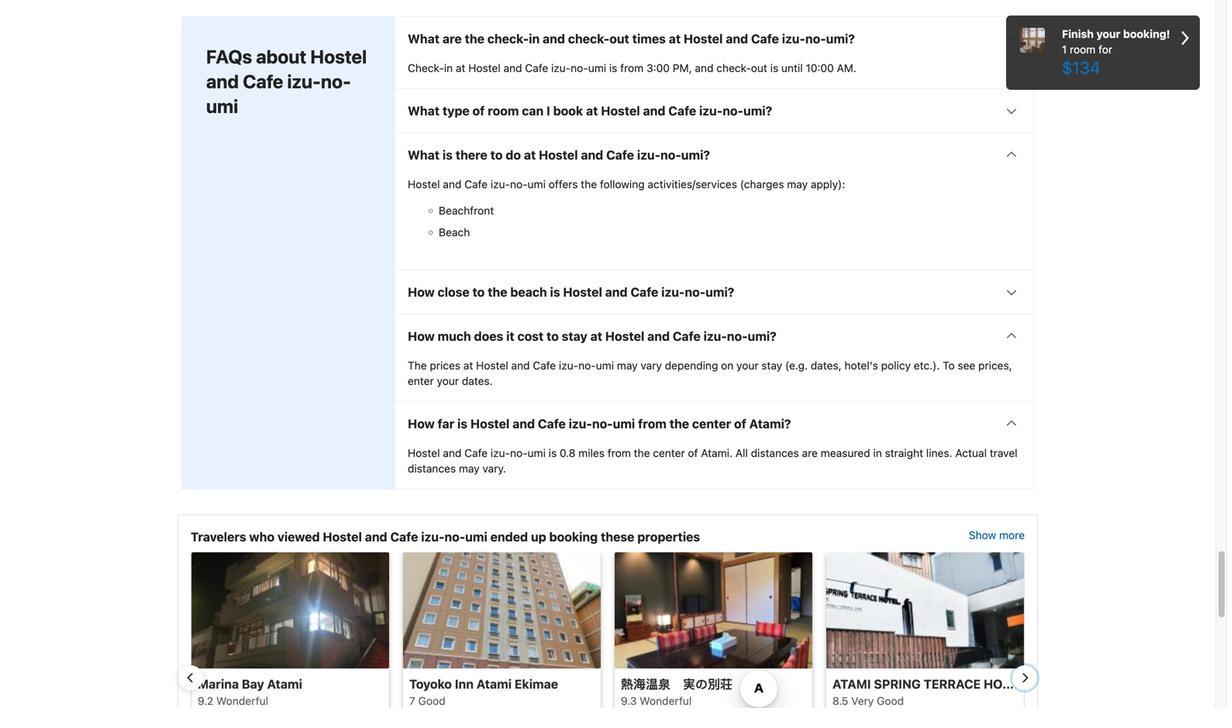 Task type: vqa. For each thing, say whether or not it's contained in the screenshot.
bottommost center
yes



Task type: locate. For each thing, give the bounding box(es) containing it.
how left far
[[408, 417, 435, 432]]

1 horizontal spatial atami
[[477, 677, 512, 692]]

what
[[408, 31, 440, 46], [408, 103, 440, 118], [408, 148, 440, 162]]

what up check-
[[408, 31, 440, 46]]

from
[[621, 62, 644, 74], [638, 417, 667, 432], [608, 447, 631, 460]]

0 horizontal spatial are
[[443, 31, 462, 46]]

to right cost
[[547, 329, 559, 344]]

region
[[178, 553, 1038, 709]]

2 vertical spatial what
[[408, 148, 440, 162]]

policy
[[882, 359, 911, 372]]

in inside hostel and cafe izu-no-umi is 0.8 miles from the center of atami. all distances are measured in straight lines. actual travel distances may vary.
[[874, 447, 883, 460]]

hostel up beachfront
[[408, 178, 440, 191]]

izu- down about
[[287, 70, 321, 92]]

can
[[522, 103, 544, 118]]

and inside faqs about hostel and cafe izu-no- umi
[[206, 70, 239, 92]]

out
[[610, 31, 630, 46], [752, 62, 768, 74]]

hostel up type
[[469, 62, 501, 74]]

2 horizontal spatial of
[[735, 417, 747, 432]]

hostel right viewed
[[323, 530, 362, 545]]

1 vertical spatial in
[[444, 62, 453, 74]]

1 vertical spatial distances
[[408, 463, 456, 475]]

1 horizontal spatial stay
[[762, 359, 783, 372]]

for
[[1099, 43, 1113, 56]]

izu- down how much does it cost to stay at hostel and cafe izu-no-umi?
[[559, 359, 579, 372]]

up
[[531, 530, 547, 545]]

umi
[[589, 62, 607, 74], [206, 95, 238, 117], [528, 178, 546, 191], [596, 359, 614, 372], [613, 417, 635, 432], [528, 447, 546, 460], [466, 530, 488, 545]]

1 vertical spatial from
[[638, 417, 667, 432]]

is inside dropdown button
[[550, 285, 561, 300]]

may inside hostel and cafe izu-no-umi is 0.8 miles from the center of atami. all distances are measured in straight lines. actual travel distances may vary.
[[459, 463, 480, 475]]

of left atami.
[[688, 447, 699, 460]]

booking
[[550, 530, 598, 545]]

are inside dropdown button
[[443, 31, 462, 46]]

2 atami from the left
[[477, 677, 512, 692]]

no- inside faqs about hostel and cafe izu-no- umi
[[321, 70, 351, 92]]

0 horizontal spatial distances
[[408, 463, 456, 475]]

times
[[633, 31, 666, 46]]

more
[[1000, 529, 1025, 542]]

atami for 9.2 wonderful
[[267, 677, 302, 692]]

distances down 'atami?' on the bottom right of the page
[[751, 447, 800, 460]]

0 vertical spatial out
[[610, 31, 630, 46]]

hostel up offers
[[539, 148, 578, 162]]

3 how from the top
[[408, 417, 435, 432]]

stay right cost
[[562, 329, 588, 344]]

faqs
[[206, 46, 252, 67]]

in left straight
[[874, 447, 883, 460]]

of
[[473, 103, 485, 118], [735, 417, 747, 432], [688, 447, 699, 460]]

rightchevron image
[[1182, 26, 1190, 50]]

atami inside marina bay atami 9.2 wonderful
[[267, 677, 302, 692]]

2 how from the top
[[408, 329, 435, 344]]

at
[[669, 31, 681, 46], [456, 62, 466, 74], [586, 103, 598, 118], [524, 148, 536, 162], [591, 329, 603, 344], [464, 359, 473, 372]]

0 vertical spatial to
[[491, 148, 503, 162]]

1 vertical spatial what
[[408, 103, 440, 118]]

distances down far
[[408, 463, 456, 475]]

umi inside dropdown button
[[613, 417, 635, 432]]

from right miles
[[608, 447, 631, 460]]

what is there to do at hostel and cafe izu-no-umi?
[[408, 148, 711, 162]]

the inside dropdown button
[[488, 285, 508, 300]]

0 horizontal spatial to
[[473, 285, 485, 300]]

check-
[[488, 31, 529, 46], [568, 31, 610, 46], [717, 62, 752, 74]]

izu- inside the prices at hostel and cafe izu-no-umi may vary depending on your stay (e.g. dates, hotel's policy etc.). to see prices, enter your dates.
[[559, 359, 579, 372]]

room down finish at the right top of page
[[1071, 43, 1096, 56]]

may
[[788, 178, 808, 191], [617, 359, 638, 372], [459, 463, 480, 475]]

izu- up vary.
[[491, 447, 510, 460]]

how far is hostel and cafe izu-no-umi from the center of atami?
[[408, 417, 792, 432]]

1 how from the top
[[408, 285, 435, 300]]

of right type
[[473, 103, 485, 118]]

until
[[782, 62, 803, 74]]

how much does it cost to stay at hostel and cafe izu-no-umi?
[[408, 329, 777, 344]]

(e.g.
[[786, 359, 808, 372]]

how far is hostel and cafe izu-no-umi from the center of atami? button
[[396, 402, 1034, 446]]

izu- up miles
[[569, 417, 593, 432]]

vary
[[641, 359, 662, 372]]

what left type
[[408, 103, 440, 118]]

2 vertical spatial of
[[688, 447, 699, 460]]

no- inside the prices at hostel and cafe izu-no-umi may vary depending on your stay (e.g. dates, hotel's policy etc.). to see prices, enter your dates.
[[579, 359, 596, 372]]

izu- left ended
[[421, 530, 445, 545]]

stay inside dropdown button
[[562, 329, 588, 344]]

lines.
[[927, 447, 953, 460]]

following
[[600, 178, 645, 191]]

center for atami?
[[693, 417, 732, 432]]

on
[[722, 359, 734, 372]]

2 vertical spatial from
[[608, 447, 631, 460]]

0 vertical spatial your
[[1097, 28, 1121, 40]]

hostel right far
[[471, 417, 510, 432]]

out inside dropdown button
[[610, 31, 630, 46]]

1 vertical spatial of
[[735, 417, 747, 432]]

2 vertical spatial may
[[459, 463, 480, 475]]

check- up check-in at hostel and cafe izu-no-umi is from 3:00 pm, and check-out is until 10:00 am.
[[568, 31, 610, 46]]

what for what type of room can i book at hostel and cafe izu-no-umi?
[[408, 103, 440, 118]]

1 horizontal spatial in
[[529, 31, 540, 46]]

the left beach
[[488, 285, 508, 300]]

of for miles
[[688, 447, 699, 460]]

at right do
[[524, 148, 536, 162]]

0 vertical spatial what
[[408, 31, 440, 46]]

and
[[543, 31, 565, 46], [726, 31, 749, 46], [504, 62, 522, 74], [695, 62, 714, 74], [206, 70, 239, 92], [643, 103, 666, 118], [581, 148, 604, 162], [443, 178, 462, 191], [606, 285, 628, 300], [648, 329, 670, 344], [512, 359, 530, 372], [513, 417, 535, 432], [443, 447, 462, 460], [365, 530, 388, 545]]

accordion control element
[[395, 16, 1035, 490]]

2 horizontal spatial your
[[1097, 28, 1121, 40]]

1 horizontal spatial center
[[693, 417, 732, 432]]

what type of room can i book at hostel and cafe izu-no-umi? button
[[396, 89, 1034, 133]]

atami
[[833, 677, 872, 692]]

0 vertical spatial of
[[473, 103, 485, 118]]

0 vertical spatial may
[[788, 178, 808, 191]]

0 vertical spatial stay
[[562, 329, 588, 344]]

2 vertical spatial your
[[437, 375, 459, 388]]

hostel and cafe izu-no-umi offers the following activities/services (charges may apply):
[[408, 178, 846, 191]]

$134
[[1063, 57, 1101, 78]]

show more link
[[969, 528, 1025, 547]]

0 vertical spatial center
[[693, 417, 732, 432]]

out left times
[[610, 31, 630, 46]]

0 vertical spatial in
[[529, 31, 540, 46]]

2 horizontal spatial in
[[874, 447, 883, 460]]

stay
[[562, 329, 588, 344], [762, 359, 783, 372]]

umi?
[[827, 31, 855, 46], [744, 103, 773, 118], [682, 148, 711, 162], [706, 285, 735, 300], [748, 329, 777, 344]]

what is there to do at hostel and cafe izu-no-umi? button
[[396, 133, 1034, 177]]

the up type
[[465, 31, 485, 46]]

book
[[554, 103, 583, 118]]

hostel up dates.
[[476, 359, 509, 372]]

toyoko
[[410, 677, 452, 692]]

check- up can
[[488, 31, 529, 46]]

at up dates.
[[464, 359, 473, 372]]

0 vertical spatial how
[[408, 285, 435, 300]]

1 vertical spatial are
[[802, 447, 818, 460]]

1 horizontal spatial may
[[617, 359, 638, 372]]

0 horizontal spatial may
[[459, 463, 480, 475]]

are left the measured
[[802, 447, 818, 460]]

is left the "there"
[[443, 148, 453, 162]]

1 horizontal spatial check-
[[568, 31, 610, 46]]

izu-
[[782, 31, 806, 46], [552, 62, 571, 74], [287, 70, 321, 92], [700, 103, 723, 118], [637, 148, 661, 162], [491, 178, 510, 191], [662, 285, 685, 300], [704, 329, 727, 344], [559, 359, 579, 372], [569, 417, 593, 432], [491, 447, 510, 460], [421, 530, 445, 545]]

room left can
[[488, 103, 519, 118]]

the up hostel and cafe izu-no-umi is 0.8 miles from the center of atami. all distances are measured in straight lines. actual travel distances may vary.
[[670, 417, 690, 432]]

who
[[249, 530, 275, 545]]

toyoko inn atami ekimae 7 good
[[410, 677, 559, 708]]

about
[[256, 46, 307, 67]]

your
[[1097, 28, 1121, 40], [737, 359, 759, 372], [437, 375, 459, 388]]

2 horizontal spatial may
[[788, 178, 808, 191]]

to inside dropdown button
[[491, 148, 503, 162]]

what left the "there"
[[408, 148, 440, 162]]

1 vertical spatial out
[[752, 62, 768, 74]]

center left atami.
[[653, 447, 685, 460]]

how inside dropdown button
[[408, 417, 435, 432]]

3 what from the top
[[408, 148, 440, 162]]

9.2 wonderful
[[198, 695, 268, 708]]

1 what from the top
[[408, 31, 440, 46]]

check-in at hostel and cafe izu-no-umi is from 3:00 pm, and check-out is until 10:00 am.
[[408, 62, 857, 74]]

at down how close to the beach is hostel and cafe izu-no-umi?
[[591, 329, 603, 344]]

izu- up on at the right of page
[[704, 329, 727, 344]]

room
[[1071, 43, 1096, 56], [488, 103, 519, 118]]

1 vertical spatial room
[[488, 103, 519, 118]]

are up check-
[[443, 31, 462, 46]]

are
[[443, 31, 462, 46], [802, 447, 818, 460]]

of inside hostel and cafe izu-no-umi is 0.8 miles from the center of atami. all distances are measured in straight lines. actual travel distances may vary.
[[688, 447, 699, 460]]

1 horizontal spatial are
[[802, 447, 818, 460]]

how up the
[[408, 329, 435, 344]]

travel
[[990, 447, 1018, 460]]

1 vertical spatial to
[[473, 285, 485, 300]]

from for miles
[[608, 447, 631, 460]]

hostel inside hostel and cafe izu-no-umi is 0.8 miles from the center of atami. all distances are measured in straight lines. actual travel distances may vary.
[[408, 447, 440, 460]]

1 horizontal spatial room
[[1071, 43, 1096, 56]]

is inside hostel and cafe izu-no-umi is 0.8 miles from the center of atami. all distances are measured in straight lines. actual travel distances may vary.
[[549, 447, 557, 460]]

out left the until
[[752, 62, 768, 74]]

1 vertical spatial may
[[617, 359, 638, 372]]

straight
[[885, 447, 924, 460]]

spring
[[875, 677, 921, 692]]

to
[[491, 148, 503, 162], [473, 285, 485, 300], [547, 329, 559, 344]]

hostel
[[684, 31, 723, 46], [311, 46, 367, 67], [469, 62, 501, 74], [601, 103, 640, 118], [539, 148, 578, 162], [408, 178, 440, 191], [563, 285, 603, 300], [606, 329, 645, 344], [476, 359, 509, 372], [471, 417, 510, 432], [408, 447, 440, 460], [323, 530, 362, 545]]

the inside hostel and cafe izu-no-umi is 0.8 miles from the center of atami. all distances are measured in straight lines. actual travel distances may vary.
[[634, 447, 650, 460]]

atami right inn
[[477, 677, 512, 692]]

offers
[[549, 178, 578, 191]]

atami spring terrace hotel 8.5 very good
[[833, 677, 1026, 708]]

1 horizontal spatial of
[[688, 447, 699, 460]]

prices
[[430, 359, 461, 372]]

center up atami.
[[693, 417, 732, 432]]

how
[[408, 285, 435, 300], [408, 329, 435, 344], [408, 417, 435, 432]]

1 vertical spatial center
[[653, 447, 685, 460]]

the right miles
[[634, 447, 650, 460]]

from inside dropdown button
[[638, 417, 667, 432]]

from down the vary
[[638, 417, 667, 432]]

may left the vary
[[617, 359, 638, 372]]

0 horizontal spatial center
[[653, 447, 685, 460]]

to right close
[[473, 285, 485, 300]]

your right on at the right of page
[[737, 359, 759, 372]]

in
[[529, 31, 540, 46], [444, 62, 453, 74], [874, 447, 883, 460]]

travelers who viewed hostel and cafe izu-no-umi ended up booking these properties
[[191, 530, 701, 545]]

atami inside the toyoko inn atami ekimae 7 good
[[477, 677, 512, 692]]

center inside dropdown button
[[693, 417, 732, 432]]

what for what is there to do at hostel and cafe izu-no-umi?
[[408, 148, 440, 162]]

at right times
[[669, 31, 681, 46]]

center
[[693, 417, 732, 432], [653, 447, 685, 460]]

1
[[1063, 43, 1068, 56]]

0 horizontal spatial of
[[473, 103, 485, 118]]

is right beach
[[550, 285, 561, 300]]

0 horizontal spatial stay
[[562, 329, 588, 344]]

is right far
[[458, 417, 468, 432]]

2 horizontal spatial to
[[547, 329, 559, 344]]

may left vary.
[[459, 463, 480, 475]]

hostel right about
[[311, 46, 367, 67]]

0 horizontal spatial out
[[610, 31, 630, 46]]

from inside hostel and cafe izu-no-umi is 0.8 miles from the center of atami. all distances are measured in straight lines. actual travel distances may vary.
[[608, 447, 631, 460]]

1 vertical spatial stay
[[762, 359, 783, 372]]

from down what are the check-in and check-out times at hostel and cafe izu-no-umi? on the top of the page
[[621, 62, 644, 74]]

0 horizontal spatial in
[[444, 62, 453, 74]]

1 vertical spatial how
[[408, 329, 435, 344]]

9.3 wonderful
[[621, 695, 692, 708]]

how left close
[[408, 285, 435, 300]]

2 what from the top
[[408, 103, 440, 118]]

measured
[[821, 447, 871, 460]]

0 vertical spatial are
[[443, 31, 462, 46]]

hostel inside faqs about hostel and cafe izu-no- umi
[[311, 46, 367, 67]]

atami.
[[701, 447, 733, 460]]

0 vertical spatial room
[[1071, 43, 1096, 56]]

to left do
[[491, 148, 503, 162]]

is left 0.8
[[549, 447, 557, 460]]

0 vertical spatial distances
[[751, 447, 800, 460]]

your down prices
[[437, 375, 459, 388]]

your up for
[[1097, 28, 1121, 40]]

center inside hostel and cafe izu-no-umi is 0.8 miles from the center of atami. all distances are measured in straight lines. actual travel distances may vary.
[[653, 447, 685, 460]]

0 horizontal spatial room
[[488, 103, 519, 118]]

check-
[[408, 62, 444, 74]]

1 horizontal spatial distances
[[751, 447, 800, 460]]

izu- up the until
[[782, 31, 806, 46]]

of up all
[[735, 417, 747, 432]]

in up type
[[444, 62, 453, 74]]

is left the until
[[771, 62, 779, 74]]

2 vertical spatial how
[[408, 417, 435, 432]]

cafe inside the prices at hostel and cafe izu-no-umi may vary depending on your stay (e.g. dates, hotel's policy etc.). to see prices, enter your dates.
[[533, 359, 556, 372]]

is
[[610, 62, 618, 74], [771, 62, 779, 74], [443, 148, 453, 162], [550, 285, 561, 300], [458, 417, 468, 432], [549, 447, 557, 460]]

1 atami from the left
[[267, 677, 302, 692]]

far
[[438, 417, 455, 432]]

in inside what are the check-in and check-out times at hostel and cafe izu-no-umi? dropdown button
[[529, 31, 540, 46]]

travelers
[[191, 530, 246, 545]]

1 horizontal spatial your
[[737, 359, 759, 372]]

2 vertical spatial to
[[547, 329, 559, 344]]

atami?
[[750, 417, 792, 432]]

2 vertical spatial in
[[874, 447, 883, 460]]

izu- up book
[[552, 62, 571, 74]]

check- down what are the check-in and check-out times at hostel and cafe izu-no-umi? dropdown button
[[717, 62, 752, 74]]

izu- inside faqs about hostel and cafe izu-no- umi
[[287, 70, 321, 92]]

may left apply): at the top of page
[[788, 178, 808, 191]]

10:00 am.
[[806, 62, 857, 74]]

hostel down far
[[408, 447, 440, 460]]

stay left (e.g.
[[762, 359, 783, 372]]

cafe
[[752, 31, 779, 46], [525, 62, 549, 74], [243, 70, 283, 92], [669, 103, 697, 118], [607, 148, 635, 162], [465, 178, 488, 191], [631, 285, 659, 300], [673, 329, 701, 344], [533, 359, 556, 372], [538, 417, 566, 432], [465, 447, 488, 460], [391, 530, 418, 545]]

umi? up 10:00 am.
[[827, 31, 855, 46]]

1 horizontal spatial to
[[491, 148, 503, 162]]

0 horizontal spatial atami
[[267, 677, 302, 692]]

atami right bay
[[267, 677, 302, 692]]

in up can
[[529, 31, 540, 46]]



Task type: describe. For each thing, give the bounding box(es) containing it.
there
[[456, 148, 488, 162]]

i
[[547, 103, 551, 118]]

0 vertical spatial from
[[621, 62, 644, 74]]

0 horizontal spatial check-
[[488, 31, 529, 46]]

vary.
[[483, 463, 506, 475]]

ekimae
[[515, 677, 559, 692]]

cafe inside faqs about hostel and cafe izu-no- umi
[[243, 70, 283, 92]]

finish your booking! 1 room for $134
[[1063, 28, 1171, 78]]

hostel up how much does it cost to stay at hostel and cafe izu-no-umi?
[[563, 285, 603, 300]]

hostel down check-in at hostel and cafe izu-no-umi is from 3:00 pm, and check-out is until 10:00 am.
[[601, 103, 640, 118]]

bay
[[242, 677, 264, 692]]

these
[[601, 530, 635, 545]]

it
[[507, 329, 515, 344]]

at inside dropdown button
[[591, 329, 603, 344]]

and inside hostel and cafe izu-no-umi is 0.8 miles from the center of atami. all distances are measured in straight lines. actual travel distances may vary.
[[443, 447, 462, 460]]

umi inside faqs about hostel and cafe izu-no- umi
[[206, 95, 238, 117]]

are inside hostel and cafe izu-no-umi is 0.8 miles from the center of atami. all distances are measured in straight lines. actual travel distances may vary.
[[802, 447, 818, 460]]

2 horizontal spatial check-
[[717, 62, 752, 74]]

hostel and cafe izu-no-umi is 0.8 miles from the center of atami. all distances are measured in straight lines. actual travel distances may vary.
[[408, 447, 1018, 475]]

at inside the prices at hostel and cafe izu-no-umi may vary depending on your stay (e.g. dates, hotel's policy etc.). to see prices, enter your dates.
[[464, 359, 473, 372]]

beach
[[511, 285, 547, 300]]

room inside dropdown button
[[488, 103, 519, 118]]

enter
[[408, 375, 434, 388]]

umi inside the prices at hostel and cafe izu-no-umi may vary depending on your stay (e.g. dates, hotel's policy etc.). to see prices, enter your dates.
[[596, 359, 614, 372]]

0 horizontal spatial your
[[437, 375, 459, 388]]

all
[[736, 447, 748, 460]]

viewed
[[278, 530, 320, 545]]

is down what are the check-in and check-out times at hostel and cafe izu-no-umi? on the top of the page
[[610, 62, 618, 74]]

at right book
[[586, 103, 598, 118]]

finish
[[1063, 28, 1095, 40]]

close
[[438, 285, 470, 300]]

show more
[[969, 529, 1025, 542]]

the
[[408, 359, 427, 372]]

prices,
[[979, 359, 1013, 372]]

cost
[[518, 329, 544, 344]]

3:00 pm,
[[647, 62, 692, 74]]

umi? up activities/services
[[682, 148, 711, 162]]

inn
[[455, 677, 474, 692]]

atami for ekimae
[[477, 677, 512, 692]]

izu- down do
[[491, 178, 510, 191]]

what type of room can i book at hostel and cafe izu-no-umi?
[[408, 103, 773, 118]]

may inside the prices at hostel and cafe izu-no-umi may vary depending on your stay (e.g. dates, hotel's policy etc.). to see prices, enter your dates.
[[617, 359, 638, 372]]

do
[[506, 148, 521, 162]]

izu- inside hostel and cafe izu-no-umi is 0.8 miles from the center of atami. all distances are measured in straight lines. actual travel distances may vary.
[[491, 447, 510, 460]]

how much does it cost to stay at hostel and cafe izu-no-umi? button
[[396, 315, 1034, 358]]

does
[[474, 329, 504, 344]]

depending
[[665, 359, 719, 372]]

marina bay atami 9.2 wonderful
[[198, 677, 302, 708]]

stay inside the prices at hostel and cafe izu-no-umi may vary depending on your stay (e.g. dates, hotel's policy etc.). to see prices, enter your dates.
[[762, 359, 783, 372]]

hotel's
[[845, 359, 879, 372]]

izu- up what is there to do at hostel and cafe izu-no-umi? dropdown button
[[700, 103, 723, 118]]

7 good
[[410, 695, 446, 708]]

from for umi
[[638, 417, 667, 432]]

booking!
[[1124, 28, 1171, 40]]

0.8
[[560, 447, 576, 460]]

activities/services
[[648, 178, 738, 191]]

dates,
[[811, 359, 842, 372]]

faqs about hostel and cafe izu-no- umi
[[206, 46, 367, 117]]

ended
[[491, 530, 528, 545]]

terrace
[[924, 677, 981, 692]]

region containing marina bay atami
[[178, 553, 1038, 709]]

properties
[[638, 530, 701, 545]]

show
[[969, 529, 997, 542]]

beach
[[439, 226, 470, 239]]

izu- up hostel and cafe izu-no-umi offers the following activities/services (charges may apply):
[[637, 148, 661, 162]]

熱海温泉　実の別荘 9.3 wonderful
[[621, 677, 733, 708]]

how for how much does it cost to stay at hostel and cafe izu-no-umi?
[[408, 329, 435, 344]]

cafe inside hostel and cafe izu-no-umi is 0.8 miles from the center of atami. all distances are measured in straight lines. actual travel distances may vary.
[[465, 447, 488, 460]]

actual
[[956, 447, 987, 460]]

dates.
[[462, 375, 493, 388]]

1 horizontal spatial out
[[752, 62, 768, 74]]

how close to the beach is hostel and cafe izu-no-umi?
[[408, 285, 735, 300]]

izu- up how much does it cost to stay at hostel and cafe izu-no-umi? dropdown button
[[662, 285, 685, 300]]

much
[[438, 329, 471, 344]]

hostel inside the prices at hostel and cafe izu-no-umi may vary depending on your stay (e.g. dates, hotel's policy etc.). to see prices, enter your dates.
[[476, 359, 509, 372]]

miles
[[579, 447, 605, 460]]

apply):
[[811, 178, 846, 191]]

what for what are the check-in and check-out times at hostel and cafe izu-no-umi?
[[408, 31, 440, 46]]

etc.).
[[914, 359, 940, 372]]

marina
[[198, 677, 239, 692]]

1 vertical spatial your
[[737, 359, 759, 372]]

see
[[958, 359, 976, 372]]

no- inside hostel and cafe izu-no-umi is 0.8 miles from the center of atami. all distances are measured in straight lines. actual travel distances may vary.
[[510, 447, 528, 460]]

the right offers
[[581, 178, 597, 191]]

umi inside hostel and cafe izu-no-umi is 0.8 miles from the center of atami. all distances are measured in straight lines. actual travel distances may vary.
[[528, 447, 546, 460]]

umi? up the prices at hostel and cafe izu-no-umi may vary depending on your stay (e.g. dates, hotel's policy etc.). to see prices, enter your dates.
[[748, 329, 777, 344]]

room inside finish your booking! 1 room for $134
[[1071, 43, 1096, 56]]

umi? up how much does it cost to stay at hostel and cafe izu-no-umi? dropdown button
[[706, 285, 735, 300]]

umi? up what is there to do at hostel and cafe izu-no-umi? dropdown button
[[744, 103, 773, 118]]

of for umi
[[735, 417, 747, 432]]

what are the check-in and check-out times at hostel and cafe izu-no-umi?
[[408, 31, 855, 46]]

good
[[877, 695, 904, 708]]

how for how far is hostel and cafe izu-no-umi from the center of atami?
[[408, 417, 435, 432]]

hostel up the vary
[[606, 329, 645, 344]]

type
[[443, 103, 470, 118]]

at right check-
[[456, 62, 466, 74]]

(charges
[[741, 178, 785, 191]]

how for how close to the beach is hostel and cafe izu-no-umi?
[[408, 285, 435, 300]]

hostel up the 3:00 pm, on the right top of the page
[[684, 31, 723, 46]]

the prices at hostel and cafe izu-no-umi may vary depending on your stay (e.g. dates, hotel's policy etc.). to see prices, enter your dates.
[[408, 359, 1013, 388]]

熱海温泉　実の別荘
[[621, 677, 733, 692]]

your inside finish your booking! 1 room for $134
[[1097, 28, 1121, 40]]

and inside the prices at hostel and cafe izu-no-umi may vary depending on your stay (e.g. dates, hotel's policy etc.). to see prices, enter your dates.
[[512, 359, 530, 372]]

to
[[943, 359, 955, 372]]

center for atami.
[[653, 447, 685, 460]]

beachfront
[[439, 204, 494, 217]]

what are the check-in and check-out times at hostel and cafe izu-no-umi? button
[[396, 17, 1034, 60]]

hotel
[[984, 677, 1026, 692]]



